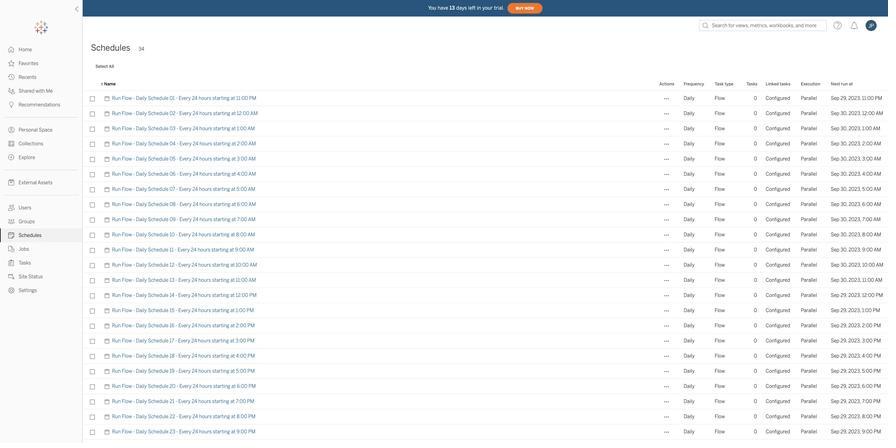 Task type: locate. For each thing, give the bounding box(es) containing it.
by text only_f5he34f image for collections
[[8, 141, 14, 147]]

15 0 from the top
[[754, 308, 758, 314]]

hours up run flow - daily schedule 13 - every 24 hours starting at 11:00 am
[[198, 262, 211, 268]]

schedule left 21
[[148, 399, 169, 405]]

2023, up sep 30, 2023, 5:00 am
[[849, 171, 862, 177]]

parallel for sep 30, 2023, 9:00 am
[[801, 247, 817, 253]]

3 by text only_f5he34f image from the top
[[8, 102, 14, 108]]

29, for sep 29, 2023, 4:00 pm
[[841, 353, 848, 359]]

by text only_f5he34f image for recommendations
[[8, 102, 14, 108]]

hours for 20
[[199, 384, 212, 390]]

buy now button
[[507, 3, 543, 14]]

every right 10
[[179, 232, 191, 238]]

2 schedule from the top
[[148, 111, 169, 117]]

4 schedule from the top
[[148, 141, 169, 147]]

1 horizontal spatial schedules
[[91, 43, 130, 53]]

23 schedule from the top
[[148, 429, 169, 435]]

29, for sep 29, 2023, 8:00 pm
[[841, 414, 848, 420]]

1 row group from the top
[[83, 91, 889, 394]]

1 vertical spatial 13
[[170, 278, 175, 283]]

sep 29, 2023, 11:00 pm
[[831, 96, 883, 101]]

10 schedule from the top
[[148, 232, 169, 238]]

row containing run flow - daily schedule 14 - every 24 hours starting at 12:00 pm
[[83, 288, 889, 303]]

external assets link
[[0, 176, 82, 190]]

23 sep from the top
[[831, 429, 840, 435]]

5 by text only_f5he34f image from the top
[[8, 154, 14, 161]]

am inside run flow - daily schedule 04 - every 24 hours starting at 2:00 am "link"
[[248, 141, 256, 147]]

every right 14
[[178, 293, 190, 299]]

personal space link
[[0, 123, 82, 137]]

10 sep from the top
[[831, 232, 840, 238]]

run flow - daily schedule 22 - every 24 hours starting at 8:00 pm link
[[112, 410, 256, 425]]

29, for sep 29, 2023, 2:00 pm
[[841, 323, 848, 329]]

starting for run flow - daily schedule 01 - every 24 hours starting at 11:00 pm
[[213, 96, 230, 101]]

18 schedule from the top
[[148, 353, 169, 359]]

2 configured from the top
[[766, 111, 791, 117]]

30, up sep 30, 2023, 2:00 am
[[841, 126, 848, 132]]

run flow - daily schedule 08 - every 24 hours starting at 6:00 am link
[[112, 197, 256, 212]]

4 schedule image from the top
[[104, 243, 112, 258]]

by text only_f5he34f image for favorites
[[8, 60, 14, 67]]

2023, down sep 30, 2023, 1:00 am
[[849, 141, 862, 147]]

7 30, from the top
[[841, 202, 848, 208]]

starting for run flow - daily schedule 17 - every 24 hours starting at 3:00 pm
[[212, 338, 229, 344]]

schedule for 21
[[148, 399, 169, 405]]

users link
[[0, 201, 82, 215]]

recommendations link
[[0, 98, 82, 112]]

row containing run flow - daily schedule 16 - every 24 hours starting at 2:00 pm
[[83, 319, 889, 334]]

hours down run flow - daily schedule 20 - every 24 hours starting at 6:00 pm link
[[198, 399, 211, 405]]

sep 29, 2023, 12:00 pm
[[831, 293, 883, 299]]

row containing run flow - daily schedule 10 - every 24 hours starting at 8:00 am
[[83, 228, 889, 243]]

personal space
[[19, 127, 53, 133]]

0 horizontal spatial 13
[[170, 278, 175, 283]]

3 by text only_f5he34f image from the top
[[8, 127, 14, 133]]

1 horizontal spatial 10:00
[[863, 262, 875, 268]]

24 inside run flow - daily schedule 04 - every 24 hours starting at 2:00 am "link"
[[193, 141, 199, 147]]

30, for sep 30, 2023, 5:00 am
[[841, 187, 848, 192]]

flow
[[122, 96, 132, 101], [715, 96, 725, 101], [122, 111, 132, 117], [715, 111, 725, 117], [122, 126, 132, 132], [715, 126, 725, 132], [122, 141, 132, 147], [715, 141, 725, 147], [122, 156, 132, 162], [715, 156, 725, 162], [122, 171, 132, 177], [715, 171, 725, 177], [122, 187, 132, 192], [715, 187, 725, 192], [122, 202, 132, 208], [715, 202, 725, 208], [122, 217, 132, 223], [715, 217, 725, 223], [122, 232, 132, 238], [715, 232, 725, 238], [122, 247, 132, 253], [715, 247, 725, 253], [122, 262, 132, 268], [715, 262, 725, 268], [122, 278, 132, 283], [715, 278, 725, 283], [122, 293, 132, 299], [715, 293, 725, 299], [122, 308, 132, 314], [715, 308, 725, 314], [122, 323, 132, 329], [715, 323, 725, 329], [122, 338, 132, 344], [715, 338, 725, 344], [122, 353, 132, 359], [715, 353, 725, 359], [122, 369, 132, 374], [715, 369, 725, 374], [122, 384, 132, 390], [715, 384, 725, 390], [122, 399, 132, 405], [715, 399, 725, 405], [122, 414, 132, 420], [715, 414, 725, 420], [122, 429, 132, 435], [715, 429, 725, 435]]

7 29, from the top
[[841, 369, 848, 374]]

13 left days
[[450, 5, 455, 11]]

every right 01
[[179, 96, 191, 101]]

hours up run flow - daily schedule 05 - every 24 hours starting at 3:00 am
[[200, 141, 212, 147]]

hours down run flow - daily schedule 19 - every 24 hours starting at 5:00 pm link
[[199, 384, 212, 390]]

by text only_f5he34f image inside home link
[[8, 47, 14, 53]]

settings
[[19, 288, 37, 294]]

19 sep from the top
[[831, 369, 840, 374]]

every for 16
[[179, 323, 191, 329]]

flow inside 'link'
[[122, 308, 132, 314]]

12 configured from the top
[[766, 262, 791, 268]]

daily inside run flow - daily schedule 04 - every 24 hours starting at 2:00 am "link"
[[136, 141, 147, 147]]

schedule for 09
[[148, 217, 169, 223]]

by text only_f5he34f image left "groups" in the left of the page
[[8, 219, 14, 225]]

29, up sep 29, 2023, 7:00 pm
[[841, 384, 848, 390]]

4 by text only_f5he34f image from the top
[[8, 205, 14, 211]]

recommendations
[[19, 102, 60, 108]]

3:00
[[237, 156, 247, 162], [863, 156, 873, 162], [236, 338, 246, 344], [862, 338, 873, 344]]

0 horizontal spatial schedules
[[19, 233, 42, 239]]

2023, for sep 30, 2023, 8:00 am
[[849, 232, 862, 238]]

29, down sep 29, 2023, 1:00 pm
[[841, 323, 848, 329]]

every right 19
[[179, 369, 191, 374]]

24 inside run flow - daily schedule 19 - every 24 hours starting at 5:00 pm link
[[192, 369, 197, 374]]

1 schedule from the top
[[148, 96, 169, 101]]

row group containing run flow - daily schedule 01 - every 24 hours starting at 11:00 pm
[[83, 91, 889, 394]]

starting for run flow - daily schedule 12 - every 24 hours starting at 10:00 am
[[212, 262, 229, 268]]

11 schedule image from the top
[[104, 364, 112, 379]]

24 down run flow - daily schedule 09 - every 24 hours starting at 7:00 am link
[[192, 232, 198, 238]]

24 for 12
[[192, 262, 197, 268]]

sep down sep 29, 2023, 1:00 pm
[[831, 323, 840, 329]]

30,
[[841, 111, 848, 117], [841, 126, 848, 132], [841, 141, 848, 147], [841, 156, 848, 162], [841, 171, 848, 177], [841, 187, 848, 192], [841, 202, 848, 208], [841, 217, 848, 223], [841, 232, 848, 238], [841, 247, 848, 253], [841, 262, 848, 268], [841, 278, 848, 283]]

schedules down "groups" in the left of the page
[[19, 233, 42, 239]]

at inside 'link'
[[230, 308, 235, 314]]

sep 30, 2023, 12:00 am
[[831, 111, 884, 117]]

24 down run flow - daily schedule 06 - every 24 hours starting at 4:00 am link
[[192, 187, 198, 192]]

6 by text only_f5he34f image from the top
[[8, 232, 14, 239]]

at for run flow - daily schedule 05 - every 24 hours starting at 3:00 am
[[231, 156, 236, 162]]

24 down run flow - daily schedule 04 - every 24 hours starting at 2:00 am "link"
[[193, 156, 198, 162]]

schedule image for run flow - daily schedule 05 - every 24 hours starting at 3:00 am
[[104, 152, 112, 167]]

2:00 inside "link"
[[237, 141, 248, 147]]

24 for 06
[[193, 171, 199, 177]]

24 inside run flow - daily schedule 05 - every 24 hours starting at 3:00 am link
[[193, 156, 198, 162]]

configured for sep 30, 2023, 1:00 am
[[766, 126, 791, 132]]

groups link
[[0, 215, 82, 229]]

row containing run flow - daily schedule 01 - every 24 hours starting at 11:00 pm
[[83, 91, 889, 106]]

configured for sep 29, 2023, 12:00 pm
[[766, 293, 791, 299]]

at for run flow - daily schedule 02 - every 24 hours starting at 12:00 am
[[231, 111, 236, 117]]

daily
[[136, 96, 147, 101], [684, 96, 695, 101], [136, 111, 147, 117], [684, 111, 695, 117], [136, 126, 147, 132], [684, 126, 695, 132], [136, 141, 147, 147], [684, 141, 695, 147], [136, 156, 147, 162], [684, 156, 695, 162], [136, 171, 147, 177], [684, 171, 695, 177], [136, 187, 147, 192], [684, 187, 695, 192], [136, 202, 147, 208], [684, 202, 695, 208], [136, 217, 147, 223], [684, 217, 695, 223], [136, 232, 147, 238], [684, 232, 695, 238], [136, 247, 147, 253], [684, 247, 695, 253], [136, 262, 147, 268], [684, 262, 695, 268], [136, 278, 147, 283], [684, 278, 695, 283], [136, 293, 147, 299], [684, 293, 695, 299], [136, 308, 147, 314], [684, 308, 695, 314], [136, 323, 147, 329], [684, 323, 695, 329], [136, 338, 147, 344], [684, 338, 695, 344], [136, 353, 147, 359], [684, 353, 695, 359], [136, 369, 147, 374], [684, 369, 695, 374], [136, 384, 147, 390], [684, 384, 695, 390], [136, 399, 147, 405], [684, 399, 695, 405], [136, 414, 147, 420], [684, 414, 695, 420], [136, 429, 147, 435], [684, 429, 695, 435]]

30, up sep 30, 2023, 1:00 am
[[841, 111, 848, 117]]

hours up run flow - daily schedule 12 - every 24 hours starting at 10:00 am
[[198, 247, 210, 253]]

23 configured from the top
[[766, 429, 791, 435]]

grid
[[83, 78, 889, 443]]

21
[[170, 399, 175, 405]]

6:00 inside run flow - daily schedule 20 - every 24 hours starting at 6:00 pm link
[[237, 384, 248, 390]]

8 29, from the top
[[841, 384, 848, 390]]

run flow - daily schedule 10 - every 24 hours starting at 8:00 am link
[[112, 228, 255, 243]]

0 for sep 29, 2023, 3:00 pm
[[754, 338, 758, 344]]

2023,
[[849, 96, 861, 101], [849, 111, 862, 117], [849, 126, 862, 132], [849, 141, 862, 147], [849, 156, 862, 162], [849, 171, 862, 177], [849, 187, 862, 192], [849, 202, 862, 208], [849, 217, 862, 223], [849, 232, 862, 238], [849, 247, 862, 253], [849, 262, 862, 268], [849, 278, 862, 283], [849, 293, 861, 299], [849, 308, 861, 314], [849, 323, 861, 329], [849, 338, 861, 344], [849, 353, 861, 359], [849, 369, 861, 374], [849, 384, 861, 390], [849, 399, 861, 405], [849, 414, 861, 420], [849, 429, 861, 435]]

at for run flow - daily schedule 15 - every 24 hours starting at 1:00 pm
[[230, 308, 235, 314]]

2023, for sep 29, 2023, 7:00 pm
[[849, 399, 861, 405]]

24 inside run flow - daily schedule 10 - every 24 hours starting at 8:00 am link
[[192, 232, 198, 238]]

by text only_f5he34f image inside 'schedules' link
[[8, 232, 14, 239]]

run flow - daily schedule 06 - every 24 hours starting at 4:00 am
[[112, 171, 256, 177]]

run flow - daily schedule 11 - every 24 hours starting at 9:00 am
[[112, 247, 254, 253]]

30, down sep 30, 2023, 9:00 am
[[841, 262, 848, 268]]

run flow - daily schedule 14 - every 24 hours starting at 12:00 pm link
[[112, 288, 257, 303]]

run inside "link"
[[112, 141, 121, 147]]

daily inside run flow - daily schedule 06 - every 24 hours starting at 4:00 am link
[[136, 171, 147, 177]]

16
[[170, 323, 175, 329]]

30, up sep 30, 2023, 7:00 am
[[841, 202, 848, 208]]

9 30, from the top
[[841, 232, 848, 238]]

hours down run flow - daily schedule 07 - every 24 hours starting at 5:00 am link
[[200, 202, 212, 208]]

24 inside run flow - daily schedule 20 - every 24 hours starting at 6:00 pm link
[[193, 384, 198, 390]]

29,
[[841, 96, 848, 101], [841, 293, 848, 299], [841, 308, 848, 314], [841, 323, 848, 329], [841, 338, 848, 344], [841, 353, 848, 359], [841, 369, 848, 374], [841, 384, 848, 390], [841, 399, 848, 405], [841, 414, 848, 420], [841, 429, 848, 435]]

9 parallel from the top
[[801, 217, 817, 223]]

sep down sep 30, 2023, 2:00 am
[[831, 156, 840, 162]]

21 sep from the top
[[831, 399, 840, 405]]

24 inside run flow - daily schedule 09 - every 24 hours starting at 7:00 am link
[[193, 217, 199, 223]]

24 inside run flow - daily schedule 15 - every 24 hours starting at 1:00 pm 'link'
[[192, 308, 197, 314]]

10 schedule image from the top
[[104, 410, 112, 425]]

by text only_f5he34f image inside explore "link"
[[8, 154, 14, 161]]

17 configured from the top
[[766, 338, 791, 344]]

20 run from the top
[[112, 384, 121, 390]]

configured for sep 30, 2023, 12:00 am
[[766, 111, 791, 117]]

explore
[[19, 155, 35, 161]]

hours down run flow - daily schedule 06 - every 24 hours starting at 4:00 am link
[[199, 187, 212, 192]]

am inside run flow - daily schedule 10 - every 24 hours starting at 8:00 am link
[[248, 232, 255, 238]]

run flow - daily schedule 03 - every 24 hours starting at 1:00 am link
[[112, 121, 255, 137]]

2023, down sep 30, 2023, 8:00 am
[[849, 247, 862, 253]]

external
[[19, 180, 37, 186]]

schedule for 23
[[148, 429, 169, 435]]

2 row group from the top
[[83, 394, 889, 443]]

at for run flow - daily schedule 10 - every 24 hours starting at 8:00 am
[[231, 232, 235, 238]]

11 0 from the top
[[754, 247, 758, 253]]

3 schedule from the top
[[148, 126, 169, 132]]

2023, up sep 30, 2023, 2:00 am
[[849, 126, 862, 132]]

7 schedule image from the top
[[104, 288, 112, 303]]

every right 06
[[180, 171, 192, 177]]

parallel for sep 30, 2023, 6:00 am
[[801, 202, 817, 208]]

jobs link
[[0, 242, 82, 256]]

hours down run flow - daily schedule 22 - every 24 hours starting at 8:00 pm link in the left of the page
[[199, 429, 212, 435]]

19 configured from the top
[[766, 369, 791, 374]]

starting inside 'link'
[[212, 308, 229, 314]]

18 row from the top
[[83, 349, 889, 364]]

1 vertical spatial tasks
[[19, 260, 31, 266]]

recents link
[[0, 70, 82, 84]]

sep down sep 30, 2023, 9:00 am
[[831, 262, 840, 268]]

2 29, from the top
[[841, 293, 848, 299]]

hours up run flow - daily schedule 17 - every 24 hours starting at 3:00 pm at bottom left
[[199, 323, 211, 329]]

24 down run flow - daily schedule 16 - every 24 hours starting at 2:00 pm link
[[191, 338, 197, 344]]

configured for sep 29, 2023, 4:00 pm
[[766, 353, 791, 359]]

2023, for sep 29, 2023, 6:00 pm
[[849, 384, 861, 390]]

at for run flow - daily schedule 20 - every 24 hours starting at 6:00 pm
[[231, 384, 236, 390]]

schedule left 02
[[148, 111, 169, 117]]

7:00
[[237, 217, 247, 223], [863, 217, 873, 223], [236, 399, 246, 405], [862, 399, 873, 405]]

sep up sep 29, 2023, 7:00 pm
[[831, 384, 840, 390]]

with
[[36, 88, 45, 94]]

24 inside run flow - daily schedule 01 - every 24 hours starting at 11:00 pm link
[[192, 96, 198, 101]]

schedule inside "link"
[[148, 141, 169, 147]]

at for run flow - daily schedule 13 - every 24 hours starting at 11:00 am
[[230, 278, 235, 283]]

24 for 07
[[192, 187, 198, 192]]

run flow - daily schedule 23 - every 24 hours starting at 9:00 pm link
[[112, 425, 256, 440]]

11 30, from the top
[[841, 262, 848, 268]]

hours for 05
[[200, 156, 212, 162]]

sep 30, 2023, 10:00 am
[[831, 262, 884, 268]]

by text only_f5he34f image inside shared with me link
[[8, 88, 14, 94]]

row containing run flow - daily schedule 05 - every 24 hours starting at 3:00 am
[[83, 152, 889, 167]]

0 for sep 30, 2023, 8:00 am
[[754, 232, 758, 238]]

9 by text only_f5he34f image from the top
[[8, 288, 14, 294]]

1 configured from the top
[[766, 96, 791, 101]]

2023, up sep 29, 2023, 12:00 pm on the bottom right
[[849, 278, 862, 283]]

shared with me link
[[0, 84, 82, 98]]

run flow - daily schedule 06 - every 24 hours starting at 4:00 am link
[[112, 167, 256, 182]]

starting for run flow - daily schedule 13 - every 24 hours starting at 11:00 am
[[212, 278, 229, 283]]

explore link
[[0, 151, 82, 164]]

16 schedule from the top
[[148, 323, 169, 329]]

19 0 from the top
[[754, 369, 758, 374]]

hours down 'run flow - daily schedule 13 - every 24 hours starting at 11:00 am' link
[[198, 293, 211, 299]]

every inside 'link'
[[178, 308, 191, 314]]

schedule inside 'link'
[[148, 308, 169, 314]]

2 30, from the top
[[841, 126, 848, 132]]

every right 07
[[179, 187, 191, 192]]

at inside "link"
[[232, 141, 236, 147]]

daily inside run flow - daily schedule 17 - every 24 hours starting at 3:00 pm link
[[136, 338, 147, 344]]

frequency
[[684, 82, 704, 87]]

personal
[[19, 127, 38, 133]]

4 row from the top
[[83, 137, 889, 152]]

schedule left 19
[[148, 369, 169, 374]]

starting for run flow - daily schedule 14 - every 24 hours starting at 12:00 pm
[[212, 293, 229, 299]]

sep for sep 29, 2023, 4:00 pm
[[831, 353, 840, 359]]

run for run flow - daily schedule 08 - every 24 hours starting at 6:00 am
[[112, 202, 121, 208]]

5 schedule from the top
[[148, 156, 169, 162]]

configured for sep 29, 2023, 3:00 pm
[[766, 338, 791, 344]]

24 up run flow - daily schedule 17 - every 24 hours starting at 3:00 pm at bottom left
[[192, 323, 197, 329]]

0 horizontal spatial tasks
[[19, 260, 31, 266]]

by text only_f5he34f image inside tasks link
[[8, 260, 14, 266]]

grid containing run flow - daily schedule 01 - every 24 hours starting at 11:00 pm
[[83, 78, 889, 443]]

6 30, from the top
[[841, 187, 848, 192]]

daily inside the run flow - daily schedule 18 - every 24 hours starting at 4:00 pm link
[[136, 353, 147, 359]]

2 by text only_f5he34f image from the top
[[8, 74, 14, 80]]

2023, for sep 29, 2023, 3:00 pm
[[849, 338, 861, 344]]

by text only_f5he34f image inside groups link
[[8, 219, 14, 225]]

6 schedule image from the top
[[104, 273, 112, 288]]

20 row from the top
[[83, 379, 889, 394]]

24 inside run flow - daily schedule 17 - every 24 hours starting at 3:00 pm link
[[191, 338, 197, 344]]

4 sep from the top
[[831, 141, 840, 147]]

schedule left 15
[[148, 308, 169, 314]]

row containing run flow - daily schedule 20 - every 24 hours starting at 6:00 pm
[[83, 379, 889, 394]]

11 schedule image from the top
[[104, 425, 112, 440]]

9 schedule from the top
[[148, 217, 169, 223]]

sep 30, 2023, 1:00 am
[[831, 126, 881, 132]]

1 parallel from the top
[[801, 96, 817, 101]]

5 sep from the top
[[831, 156, 840, 162]]

30, for sep 30, 2023, 8:00 am
[[841, 232, 848, 238]]

6:00
[[237, 202, 248, 208], [863, 202, 873, 208], [237, 384, 248, 390], [862, 384, 873, 390]]

sep up sep 29, 2023, 12:00 pm on the bottom right
[[831, 278, 840, 283]]

0 vertical spatial tasks
[[747, 82, 758, 87]]

run
[[112, 96, 121, 101], [112, 111, 121, 117], [112, 126, 121, 132], [112, 141, 121, 147], [112, 156, 121, 162], [112, 171, 121, 177], [112, 187, 121, 192], [112, 202, 121, 208], [112, 217, 121, 223], [112, 232, 121, 238], [112, 247, 121, 253], [112, 262, 121, 268], [112, 278, 121, 283], [112, 293, 121, 299], [112, 308, 121, 314], [112, 323, 121, 329], [112, 338, 121, 344], [112, 353, 121, 359], [112, 369, 121, 374], [112, 384, 121, 390], [112, 399, 121, 405], [112, 414, 121, 420], [112, 429, 121, 435]]

configured for sep 29, 2023, 9:00 pm
[[766, 429, 791, 435]]

schedule left 22
[[148, 414, 169, 420]]

by text only_f5he34f image inside personal space link
[[8, 127, 14, 133]]

24 up run flow - daily schedule 12 - every 24 hours starting at 10:00 am
[[191, 247, 197, 253]]

run for run flow - daily schedule 14 - every 24 hours starting at 12:00 pm
[[112, 293, 121, 299]]

2:00
[[237, 141, 248, 147], [863, 141, 873, 147], [236, 323, 246, 329], [862, 323, 873, 329]]

9 configured from the top
[[766, 217, 791, 223]]

run for run flow - daily schedule 02 - every 24 hours starting at 12:00 am
[[112, 111, 121, 117]]

schedule
[[148, 96, 169, 101], [148, 111, 169, 117], [148, 126, 169, 132], [148, 141, 169, 147], [148, 156, 169, 162], [148, 171, 169, 177], [148, 187, 169, 192], [148, 202, 169, 208], [148, 217, 169, 223], [148, 232, 169, 238], [148, 247, 169, 253], [148, 262, 169, 268], [148, 278, 169, 283], [148, 293, 169, 299], [148, 308, 169, 314], [148, 323, 169, 329], [148, 338, 169, 344], [148, 353, 169, 359], [148, 369, 169, 374], [148, 384, 169, 390], [148, 399, 169, 405], [148, 414, 169, 420], [148, 429, 169, 435]]

24 down run flow - daily schedule 05 - every 24 hours starting at 3:00 am link
[[193, 171, 199, 177]]

3 30, from the top
[[841, 141, 848, 147]]

14 sep from the top
[[831, 293, 840, 299]]

24 inside run flow - daily schedule 22 - every 24 hours starting at 8:00 pm link
[[192, 414, 198, 420]]

30, for sep 30, 2023, 2:00 am
[[841, 141, 848, 147]]

24 inside 'run flow - daily schedule 13 - every 24 hours starting at 11:00 am' link
[[192, 278, 197, 283]]

14 schedule from the top
[[148, 293, 169, 299]]

2023, down sep 29, 2023, 8:00 pm
[[849, 429, 861, 435]]

schedule image
[[104, 152, 112, 167], [104, 182, 112, 197], [104, 228, 112, 243], [104, 243, 112, 258], [104, 258, 112, 273], [104, 273, 112, 288], [104, 288, 112, 303], [104, 303, 112, 319], [104, 334, 112, 349], [104, 349, 112, 364], [104, 364, 112, 379], [104, 394, 112, 410]]

run flow - daily schedule 01 - every 24 hours starting at 11:00 pm
[[112, 96, 256, 101]]

sep down next
[[831, 96, 840, 101]]

every for 07
[[179, 187, 191, 192]]

have
[[438, 5, 448, 11]]

by text only_f5he34f image left users
[[8, 205, 14, 211]]

24 inside run flow - daily schedule 11 - every 24 hours starting at 9:00 am link
[[191, 247, 197, 253]]

30, down sep 30, 2023, 2:00 am
[[841, 156, 848, 162]]

11
[[170, 247, 174, 253]]

hours for 11
[[198, 247, 210, 253]]

8 by text only_f5he34f image from the top
[[8, 274, 14, 280]]

daily inside run flow - daily schedule 22 - every 24 hours starting at 8:00 pm link
[[136, 414, 147, 420]]

24 up run flow - daily schedule 02 - every 24 hours starting at 12:00 am
[[192, 96, 198, 101]]

24 up run flow - daily schedule 23 - every 24 hours starting at 9:00 pm
[[192, 414, 198, 420]]

22 sep from the top
[[831, 414, 840, 420]]

run flow - daily schedule 14 - every 24 hours starting at 12:00 pm
[[112, 293, 257, 299]]

schedule left 12 at left bottom
[[148, 262, 169, 268]]

run for run flow - daily schedule 22 - every 24 hours starting at 8:00 pm
[[112, 414, 121, 420]]

2023, for sep 30, 2023, 4:00 am
[[849, 171, 862, 177]]

11 schedule from the top
[[148, 247, 169, 253]]

hours for 07
[[199, 187, 212, 192]]

10 30, from the top
[[841, 247, 848, 253]]

run flow - daily schedule 17 - every 24 hours starting at 3:00 pm
[[112, 338, 255, 344]]

03
[[170, 126, 176, 132]]

0 vertical spatial schedules
[[91, 43, 130, 53]]

17 parallel from the top
[[801, 338, 817, 344]]

schedule left 23
[[148, 429, 169, 435]]

starting for run flow - daily schedule 15 - every 24 hours starting at 1:00 pm
[[212, 308, 229, 314]]

sep 29, 2023, 4:00 pm
[[831, 353, 881, 359]]

run flow - daily schedule 19 - every 24 hours starting at 5:00 pm
[[112, 369, 255, 374]]

hours down run flow - daily schedule 09 - every 24 hours starting at 7:00 am link
[[199, 232, 211, 238]]

by text only_f5he34f image for explore
[[8, 154, 14, 161]]

by text only_f5he34f image inside settings link
[[8, 288, 14, 294]]

every right 17 on the left bottom
[[178, 338, 190, 344]]

daily inside run flow - daily schedule 11 - every 24 hours starting at 9:00 am link
[[136, 247, 147, 253]]

3 run from the top
[[112, 126, 121, 132]]

every for 12
[[178, 262, 191, 268]]

schedules
[[91, 43, 130, 53], [19, 233, 42, 239]]

every right 15
[[178, 308, 191, 314]]

24 for 14
[[192, 293, 197, 299]]

8 30, from the top
[[841, 217, 848, 223]]

24 inside run flow - daily schedule 02 - every 24 hours starting at 12:00 am link
[[193, 111, 198, 117]]

24 inside the run flow - daily schedule 18 - every 24 hours starting at 4:00 pm link
[[192, 353, 197, 359]]

sep down sep 29, 2023, 7:00 pm
[[831, 414, 840, 420]]

by text only_f5he34f image inside the site status 'link'
[[8, 274, 14, 280]]

2023, up sep 30, 2023, 12:00 am
[[849, 96, 861, 101]]

schedule for 14
[[148, 293, 169, 299]]

2 parallel from the top
[[801, 111, 817, 117]]

hours up run flow - daily schedule 20 - every 24 hours starting at 6:00 pm
[[199, 369, 211, 374]]

29, up sep 29, 2023, 8:00 pm
[[841, 399, 848, 405]]

4 by text only_f5he34f image from the top
[[8, 141, 14, 147]]

row group containing run flow - daily schedule 21 - every 24 hours starting at 7:00 pm
[[83, 394, 889, 443]]

7 configured from the top
[[766, 187, 791, 192]]

24 inside run flow - daily schedule 08 - every 24 hours starting at 6:00 am link
[[193, 202, 199, 208]]

0 vertical spatial 13
[[450, 5, 455, 11]]

7 parallel from the top
[[801, 187, 817, 192]]

2023, up sep 29, 2023, 1:00 pm
[[849, 293, 861, 299]]

30, up sep 30, 2023, 5:00 am
[[841, 171, 848, 177]]

external assets
[[19, 180, 53, 186]]

daily inside run flow - daily schedule 15 - every 24 hours starting at 1:00 pm 'link'
[[136, 308, 147, 314]]

24 inside run flow - daily schedule 07 - every 24 hours starting at 5:00 am link
[[192, 187, 198, 192]]

0 for sep 30, 2023, 4:00 am
[[754, 171, 758, 177]]

by text only_f5he34f image inside users link
[[8, 205, 14, 211]]

hours inside 'link'
[[198, 308, 211, 314]]

4:00 inside run flow - daily schedule 06 - every 24 hours starting at 4:00 am link
[[237, 171, 248, 177]]

tasks down jobs
[[19, 260, 31, 266]]

flow inside "link"
[[122, 141, 132, 147]]

13 schedule from the top
[[148, 278, 169, 283]]

sep up sep 29, 2023, 2:00 pm
[[831, 308, 840, 314]]

daily inside run flow - daily schedule 02 - every 24 hours starting at 12:00 am link
[[136, 111, 147, 117]]

24 for 20
[[193, 384, 198, 390]]

cell
[[104, 440, 112, 443]]

row containing run flow - daily schedule 15 - every 24 hours starting at 1:00 pm
[[83, 303, 889, 319]]

row
[[83, 91, 889, 106], [83, 106, 889, 121], [83, 121, 889, 137], [83, 137, 889, 152], [83, 152, 889, 167], [83, 167, 889, 182], [83, 182, 889, 197], [83, 197, 889, 212], [83, 212, 889, 228], [83, 228, 889, 243], [83, 243, 889, 258], [83, 258, 889, 273], [83, 273, 889, 288], [83, 288, 889, 303], [83, 303, 889, 319], [83, 319, 889, 334], [83, 334, 889, 349], [83, 349, 889, 364], [83, 364, 889, 379], [83, 379, 889, 394], [83, 394, 889, 410], [83, 410, 889, 425], [83, 425, 889, 440]]

15
[[170, 308, 175, 314]]

14 parallel from the top
[[801, 293, 817, 299]]

sep for sep 29, 2023, 9:00 pm
[[831, 429, 840, 435]]

sep down sep 30, 2023, 1:00 am
[[831, 141, 840, 147]]

by text only_f5he34f image inside jobs link
[[8, 246, 14, 252]]

13
[[450, 5, 455, 11], [170, 278, 175, 283]]

24 inside run flow - daily schedule 16 - every 24 hours starting at 2:00 pm link
[[192, 323, 197, 329]]

14 0 from the top
[[754, 293, 758, 299]]

days
[[456, 5, 467, 11]]

21 parallel from the top
[[801, 399, 817, 405]]

schedule left the 08
[[148, 202, 169, 208]]

next run at
[[831, 82, 853, 87]]

0 horizontal spatial 10:00
[[236, 262, 249, 268]]

row group
[[83, 91, 889, 394], [83, 394, 889, 443]]

row containing run flow - daily schedule 13 - every 24 hours starting at 11:00 am
[[83, 273, 889, 288]]

24 down run flow - daily schedule 19 - every 24 hours starting at 5:00 pm link
[[193, 384, 198, 390]]

hours inside "link"
[[200, 141, 212, 147]]

row containing run flow - daily schedule 19 - every 24 hours starting at 5:00 pm
[[83, 364, 889, 379]]

3 schedule image from the top
[[104, 121, 112, 137]]

by text only_f5he34f image
[[8, 60, 14, 67], [8, 74, 14, 80], [8, 127, 14, 133], [8, 205, 14, 211], [8, 219, 14, 225], [8, 232, 14, 239], [8, 246, 14, 252]]

24 for 22
[[192, 414, 198, 420]]

9 schedule image from the top
[[104, 379, 112, 394]]

sep down sep 30, 2023, 8:00 am
[[831, 247, 840, 253]]

24 down run flow - daily schedule 02 - every 24 hours starting at 12:00 am link
[[193, 126, 198, 132]]

shared with me
[[19, 88, 53, 94]]

12 0 from the top
[[754, 262, 758, 268]]

collections link
[[0, 137, 82, 151]]

2023, for sep 29, 2023, 11:00 pm
[[849, 96, 861, 101]]

row containing run flow - daily schedule 22 - every 24 hours starting at 8:00 pm
[[83, 410, 889, 425]]

30, up sep 30, 2023, 8:00 am
[[841, 217, 848, 223]]

by text only_f5he34f image
[[8, 47, 14, 53], [8, 88, 14, 94], [8, 102, 14, 108], [8, 141, 14, 147], [8, 154, 14, 161], [8, 180, 14, 186], [8, 260, 14, 266], [8, 274, 14, 280], [8, 288, 14, 294]]

row containing run flow - daily schedule 18 - every 24 hours starting at 4:00 pm
[[83, 349, 889, 364]]

starting for run flow - daily schedule 23 - every 24 hours starting at 9:00 pm
[[213, 429, 230, 435]]

schedule left 09
[[148, 217, 169, 223]]

5 run from the top
[[112, 156, 121, 162]]

4:00 inside the run flow - daily schedule 18 - every 24 hours starting at 4:00 pm link
[[236, 353, 247, 359]]

1 schedule image from the top
[[104, 91, 112, 106]]

by text only_f5he34f image left favorites
[[8, 60, 14, 67]]

am inside run flow - daily schedule 05 - every 24 hours starting at 3:00 am link
[[248, 156, 256, 162]]

sep for sep 30, 2023, 11:00 am
[[831, 278, 840, 283]]

schedule up "run flow - daily schedule 14 - every 24 hours starting at 12:00 pm"
[[148, 278, 169, 283]]

configured for sep 30, 2023, 9:00 am
[[766, 247, 791, 253]]

by text only_f5he34f image inside 'recommendations' link
[[8, 102, 14, 108]]

every right the 08
[[180, 202, 192, 208]]

9 schedule image from the top
[[104, 334, 112, 349]]

2023, down sep 30, 2023, 7:00 am
[[849, 232, 862, 238]]

2023, down the 'sep 30, 2023, 4:00 am'
[[849, 187, 862, 192]]

2023, down sep 29, 2023, 7:00 pm
[[849, 414, 861, 420]]

sep up sep 29, 2023, 1:00 pm
[[831, 293, 840, 299]]

30, for sep 30, 2023, 11:00 am
[[841, 278, 848, 283]]

2023, up sep 29, 2023, 5:00 pm
[[849, 353, 861, 359]]

9 run from the top
[[112, 217, 121, 223]]

7 by text only_f5he34f image from the top
[[8, 260, 14, 266]]

12 30, from the top
[[841, 278, 848, 283]]

30, for sep 30, 2023, 3:00 am
[[841, 156, 848, 162]]

9 row from the top
[[83, 212, 889, 228]]

24 down run flow - daily schedule 17 - every 24 hours starting at 3:00 pm link at the bottom left of page
[[192, 353, 197, 359]]

configured for sep 30, 2023, 10:00 am
[[766, 262, 791, 268]]

schedule left 05
[[148, 156, 169, 162]]

sep 30, 2023, 5:00 am
[[831, 187, 882, 192]]

24 inside run flow - daily schedule 06 - every 24 hours starting at 4:00 am link
[[193, 171, 199, 177]]

by text only_f5he34f image inside external assets link
[[8, 180, 14, 186]]

24
[[192, 96, 198, 101], [193, 111, 198, 117], [193, 126, 198, 132], [193, 141, 199, 147], [193, 156, 198, 162], [193, 171, 199, 177], [192, 187, 198, 192], [193, 202, 199, 208], [193, 217, 199, 223], [192, 232, 198, 238], [191, 247, 197, 253], [192, 262, 197, 268], [192, 278, 197, 283], [192, 293, 197, 299], [192, 308, 197, 314], [192, 323, 197, 329], [191, 338, 197, 344], [192, 353, 197, 359], [192, 369, 197, 374], [193, 384, 198, 390], [192, 399, 197, 405], [192, 414, 198, 420], [192, 429, 198, 435]]

5 schedule image from the top
[[104, 258, 112, 273]]

24 inside "run flow - daily schedule 12 - every 24 hours starting at 10:00 am" link
[[192, 262, 197, 268]]

7 run from the top
[[112, 187, 121, 192]]

6 configured from the top
[[766, 171, 791, 177]]

sep 29, 2023, 2:00 pm
[[831, 323, 881, 329]]

23 row from the top
[[83, 425, 889, 440]]

schedule image
[[104, 91, 112, 106], [104, 106, 112, 121], [104, 121, 112, 137], [104, 137, 112, 152], [104, 167, 112, 182], [104, 197, 112, 212], [104, 212, 112, 228], [104, 319, 112, 334], [104, 379, 112, 394], [104, 410, 112, 425], [104, 425, 112, 440], [104, 440, 112, 443]]

row containing run flow - daily schedule 21 - every 24 hours starting at 7:00 pm
[[83, 394, 889, 410]]

17
[[170, 338, 174, 344]]

parallel for sep 30, 2023, 1:00 am
[[801, 126, 817, 132]]

24 down "run flow - daily schedule 12 - every 24 hours starting at 10:00 am" link
[[192, 278, 197, 283]]

schedule left 07
[[148, 187, 169, 192]]

sep down sep 30, 2023, 7:00 am
[[831, 232, 840, 238]]

daily inside run flow - daily schedule 03 - every 24 hours starting at 1:00 am link
[[136, 126, 147, 132]]

configured for sep 29, 2023, 2:00 pm
[[766, 323, 791, 329]]

2023, up sep 30, 2023, 1:00 am
[[849, 111, 862, 117]]

every inside "link"
[[180, 141, 192, 147]]

actions
[[660, 82, 675, 87]]

run for run flow - daily schedule 18 - every 24 hours starting at 4:00 pm
[[112, 353, 121, 359]]

hours for 03
[[199, 126, 212, 132]]

sep down the sep 29, 2023, 4:00 pm
[[831, 369, 840, 374]]

configured for sep 29, 2023, 5:00 pm
[[766, 369, 791, 374]]

sep down the 'sep 30, 2023, 4:00 am'
[[831, 187, 840, 192]]

0 for sep 29, 2023, 12:00 pm
[[754, 293, 758, 299]]

11 row from the top
[[83, 243, 889, 258]]

by text only_f5he34f image inside collections "link"
[[8, 141, 14, 147]]

6 29, from the top
[[841, 353, 848, 359]]

parallel for sep 29, 2023, 1:00 pm
[[801, 308, 817, 314]]

12 row from the top
[[83, 258, 889, 273]]

2023, for sep 29, 2023, 8:00 pm
[[849, 414, 861, 420]]

run inside 'link'
[[112, 308, 121, 314]]

schedule left 20
[[148, 384, 169, 390]]

row containing run flow - daily schedule 09 - every 24 hours starting at 7:00 am
[[83, 212, 889, 228]]

run for run flow - daily schedule 01 - every 24 hours starting at 11:00 pm
[[112, 96, 121, 101]]

every right 09
[[180, 217, 192, 223]]

tasks left linked
[[747, 82, 758, 87]]

24 inside run flow - daily schedule 21 - every 24 hours starting at 7:00 pm link
[[192, 399, 197, 405]]

hours up run flow - daily schedule 19 - every 24 hours starting at 5:00 pm
[[199, 353, 211, 359]]

parallel for sep 29, 2023, 7:00 pm
[[801, 399, 817, 405]]

20 0 from the top
[[754, 384, 758, 390]]

2 schedule image from the top
[[104, 182, 112, 197]]

17 run from the top
[[112, 338, 121, 344]]

starting inside "link"
[[213, 141, 231, 147]]

execution
[[801, 82, 821, 87]]

16 run from the top
[[112, 323, 121, 329]]

schedule image for run flow - daily schedule 18 - every 24 hours starting at 4:00 pm
[[104, 349, 112, 364]]

row containing run flow - daily schedule 07 - every 24 hours starting at 5:00 am
[[83, 182, 889, 197]]

by text only_f5he34f image inside the favorites link
[[8, 60, 14, 67]]

buy
[[516, 6, 524, 11]]

16 parallel from the top
[[801, 323, 817, 329]]

daily inside run flow - daily schedule 20 - every 24 hours starting at 6:00 pm link
[[136, 384, 147, 390]]

1 vertical spatial schedules
[[19, 233, 42, 239]]

1 horizontal spatial tasks
[[747, 82, 758, 87]]

am inside run flow - daily schedule 02 - every 24 hours starting at 12:00 am link
[[250, 111, 258, 117]]

am inside run flow - daily schedule 09 - every 24 hours starting at 7:00 am link
[[248, 217, 256, 223]]

2023, up sep 30, 2023, 7:00 am
[[849, 202, 862, 208]]

schedule left '04'
[[148, 141, 169, 147]]

schedule image for run flow - daily schedule 23 - every 24 hours starting at 9:00 pm
[[104, 425, 112, 440]]

5 configured from the top
[[766, 156, 791, 162]]

10 row from the top
[[83, 228, 889, 243]]

run flow - daily schedule 12 - every 24 hours starting at 10:00 am
[[112, 262, 257, 268]]

hours for 10
[[199, 232, 211, 238]]

30, for sep 30, 2023, 4:00 am
[[841, 171, 848, 177]]

every right 02
[[179, 111, 192, 117]]

24 inside run flow - daily schedule 03 - every 24 hours starting at 1:00 am link
[[193, 126, 198, 132]]

sep down sep 29, 2023, 8:00 pm
[[831, 429, 840, 435]]

at for run flow - daily schedule 07 - every 24 hours starting at 5:00 am
[[231, 187, 236, 192]]

sep for sep 29, 2023, 2:00 pm
[[831, 323, 840, 329]]

1 by text only_f5he34f image from the top
[[8, 47, 14, 53]]

sep for sep 29, 2023, 1:00 pm
[[831, 308, 840, 314]]

24 down run flow - daily schedule 14 - every 24 hours starting at 12:00 pm link on the left
[[192, 308, 197, 314]]

29, for sep 29, 2023, 6:00 pm
[[841, 384, 848, 390]]

run flow - daily schedule 15 - every 24 hours starting at 1:00 pm link
[[112, 303, 254, 319]]

24 inside run flow - daily schedule 14 - every 24 hours starting at 12:00 pm link
[[192, 293, 197, 299]]

sep up sep 30, 2023, 7:00 am
[[831, 202, 840, 208]]

6 parallel from the top
[[801, 171, 817, 177]]

8 run from the top
[[112, 202, 121, 208]]

12:00 inside run flow - daily schedule 02 - every 24 hours starting at 12:00 am link
[[237, 111, 249, 117]]

24 down run flow - daily schedule 01 - every 24 hours starting at 11:00 pm link
[[193, 111, 198, 117]]

1:00 inside 'link'
[[236, 308, 246, 314]]



Task type: describe. For each thing, give the bounding box(es) containing it.
favorites link
[[0, 57, 82, 70]]

pm inside 'link'
[[247, 308, 254, 314]]

0 for sep 29, 2023, 4:00 pm
[[754, 353, 758, 359]]

your
[[483, 5, 493, 11]]

run for run flow - daily schedule 05 - every 24 hours starting at 3:00 am
[[112, 156, 121, 162]]

run flow - daily schedule 09 - every 24 hours starting at 7:00 am
[[112, 217, 256, 223]]

am inside run flow - daily schedule 11 - every 24 hours starting at 9:00 am link
[[247, 247, 254, 253]]

am inside run flow - daily schedule 06 - every 24 hours starting at 4:00 am link
[[249, 171, 256, 177]]

schedules link
[[0, 229, 82, 242]]

sep 30, 2023, 6:00 am
[[831, 202, 882, 208]]

run for run flow - daily schedule 20 - every 24 hours starting at 6:00 pm
[[112, 384, 121, 390]]

04
[[170, 141, 176, 147]]

starting for run flow - daily schedule 20 - every 24 hours starting at 6:00 pm
[[213, 384, 230, 390]]

at for run flow - daily schedule 19 - every 24 hours starting at 5:00 pm
[[231, 369, 235, 374]]

configured for sep 30, 2023, 7:00 am
[[766, 217, 791, 223]]

run flow - daily schedule 04 - every 24 hours starting at 2:00 am
[[112, 141, 256, 147]]

navigation panel element
[[0, 21, 82, 298]]

sep 29, 2023, 9:00 pm
[[831, 429, 881, 435]]

trial.
[[494, 5, 505, 11]]

0 for sep 30, 2023, 5:00 am
[[754, 187, 758, 192]]

parallel for sep 30, 2023, 3:00 am
[[801, 156, 817, 162]]

am inside run flow - daily schedule 08 - every 24 hours starting at 6:00 am link
[[249, 202, 256, 208]]

run flow - daily schedule 07 - every 24 hours starting at 5:00 am
[[112, 187, 256, 192]]

run flow - daily schedule 10 - every 24 hours starting at 8:00 am
[[112, 232, 255, 238]]

29, for sep 29, 2023, 11:00 pm
[[841, 96, 848, 101]]

sep 30, 2023, 4:00 am
[[831, 171, 882, 177]]

schedule for 17
[[148, 338, 169, 344]]

linked tasks
[[766, 82, 791, 87]]

run for run flow - daily schedule 03 - every 24 hours starting at 1:00 am
[[112, 126, 121, 132]]

sep 29, 2023, 6:00 pm
[[831, 384, 881, 390]]

hours for 21
[[198, 399, 211, 405]]

starting for run flow - daily schedule 22 - every 24 hours starting at 8:00 pm
[[213, 414, 230, 420]]

daily inside "run flow - daily schedule 12 - every 24 hours starting at 10:00 am" link
[[136, 262, 147, 268]]

select all
[[96, 64, 114, 69]]

parallel for sep 29, 2023, 4:00 pm
[[801, 353, 817, 359]]

status
[[28, 274, 43, 280]]

schedules inside main navigation. press the up and down arrow keys to access links. element
[[19, 233, 42, 239]]

sep for sep 29, 2023, 12:00 pm
[[831, 293, 840, 299]]

8:00 inside run flow - daily schedule 22 - every 24 hours starting at 8:00 pm link
[[237, 414, 247, 420]]

schedule image for run flow - daily schedule 12 - every 24 hours starting at 10:00 am
[[104, 258, 112, 273]]

parallel for sep 29, 2023, 6:00 pm
[[801, 384, 817, 390]]

14
[[170, 293, 174, 299]]

schedule for 02
[[148, 111, 169, 117]]

every for 21
[[178, 399, 191, 405]]

starting for run flow - daily schedule 18 - every 24 hours starting at 4:00 pm
[[212, 353, 229, 359]]

main navigation. press the up and down arrow keys to access links. element
[[0, 43, 82, 298]]

every for 15
[[178, 308, 191, 314]]

name
[[104, 82, 116, 87]]

29, for sep 29, 2023, 3:00 pm
[[841, 338, 848, 344]]

row containing run flow - daily schedule 23 - every 24 hours starting at 9:00 pm
[[83, 425, 889, 440]]

hours for 06
[[200, 171, 212, 177]]

run flow - daily schedule 01 - every 24 hours starting at 11:00 pm link
[[112, 91, 256, 106]]

starting for run flow - daily schedule 08 - every 24 hours starting at 6:00 am
[[213, 202, 231, 208]]

24 for 04
[[193, 141, 199, 147]]

hours for 22
[[199, 414, 212, 420]]

run flow - daily schedule 11 - every 24 hours starting at 9:00 am link
[[112, 243, 254, 258]]

groups
[[19, 219, 35, 225]]

hours for 08
[[200, 202, 212, 208]]

schedule image for run flow - daily schedule 11 - every 24 hours starting at 9:00 am
[[104, 243, 112, 258]]

select
[[96, 64, 108, 69]]

type
[[725, 82, 734, 87]]

buy now
[[516, 6, 534, 11]]

12:00 inside run flow - daily schedule 14 - every 24 hours starting at 12:00 pm link
[[236, 293, 248, 299]]

collections
[[19, 141, 43, 147]]

space
[[39, 127, 53, 133]]

run flow - daily schedule 09 - every 24 hours starting at 7:00 am link
[[112, 212, 256, 228]]

2 10:00 from the left
[[863, 262, 875, 268]]

schedule for 12
[[148, 262, 169, 268]]

schedule image for run flow - daily schedule 04 - every 24 hours starting at 2:00 am
[[104, 137, 112, 152]]

select all button
[[91, 62, 119, 71]]

run for run flow - daily schedule 07 - every 24 hours starting at 5:00 am
[[112, 187, 121, 192]]

by text only_f5he34f image for shared with me
[[8, 88, 14, 94]]

daily inside run flow - daily schedule 10 - every 24 hours starting at 8:00 am link
[[136, 232, 147, 238]]

12 schedule image from the top
[[104, 440, 112, 443]]

row containing run flow - daily schedule 12 - every 24 hours starting at 10:00 am
[[83, 258, 889, 273]]

configured for sep 30, 2023, 6:00 am
[[766, 202, 791, 208]]

10
[[170, 232, 175, 238]]

run for run flow - daily schedule 12 - every 24 hours starting at 10:00 am
[[112, 262, 121, 268]]

0 for sep 29, 2023, 1:00 pm
[[754, 308, 758, 314]]

at for run flow - daily schedule 22 - every 24 hours starting at 8:00 pm
[[231, 414, 236, 420]]

sep for sep 29, 2023, 7:00 pm
[[831, 399, 840, 405]]

run for run flow - daily schedule 23 - every 24 hours starting at 9:00 pm
[[112, 429, 121, 435]]

assets
[[38, 180, 53, 186]]

sep for sep 29, 2023, 8:00 pm
[[831, 414, 840, 420]]

by text only_f5he34f image for external assets
[[8, 180, 14, 186]]

sep 29, 2023, 1:00 pm
[[831, 308, 881, 314]]

daily inside run flow - daily schedule 21 - every 24 hours starting at 7:00 pm link
[[136, 399, 147, 405]]

30, for sep 30, 2023, 7:00 am
[[841, 217, 848, 223]]

2023, for sep 30, 2023, 2:00 am
[[849, 141, 862, 147]]

daily inside run flow - daily schedule 09 - every 24 hours starting at 7:00 am link
[[136, 217, 147, 223]]

sep 29, 2023, 8:00 pm
[[831, 414, 881, 420]]

site
[[19, 274, 27, 280]]

run for run flow - daily schedule 06 - every 24 hours starting at 4:00 am
[[112, 171, 121, 177]]

sep 29, 2023, 3:00 pm
[[831, 338, 881, 344]]

run flow - daily schedule 18 - every 24 hours starting at 4:00 pm
[[112, 353, 255, 359]]

tasks inside main navigation. press the up and down arrow keys to access links. element
[[19, 260, 31, 266]]

at for run flow - daily schedule 16 - every 24 hours starting at 2:00 pm
[[231, 323, 235, 329]]

row containing run flow - daily schedule 04 - every 24 hours starting at 2:00 am
[[83, 137, 889, 152]]

at for run flow - daily schedule 08 - every 24 hours starting at 6:00 am
[[232, 202, 236, 208]]

daily inside run flow - daily schedule 01 - every 24 hours starting at 11:00 pm link
[[136, 96, 147, 101]]

1 10:00 from the left
[[236, 262, 249, 268]]

02
[[170, 111, 176, 117]]

am inside run flow - daily schedule 07 - every 24 hours starting at 5:00 am link
[[248, 187, 256, 192]]

every for 18
[[179, 353, 191, 359]]

row containing run flow - daily schedule 17 - every 24 hours starting at 3:00 pm
[[83, 334, 889, 349]]

run flow - daily schedule 23 - every 24 hours starting at 9:00 pm
[[112, 429, 256, 435]]

run flow - daily schedule 02 - every 24 hours starting at 12:00 am
[[112, 111, 258, 117]]

run flow - daily schedule 15 - every 24 hours starting at 1:00 pm
[[112, 308, 254, 314]]

2023, for sep 29, 2023, 4:00 pm
[[849, 353, 861, 359]]

users
[[19, 205, 31, 211]]

parallel for sep 29, 2023, 11:00 pm
[[801, 96, 817, 101]]

at for run flow - daily schedule 17 - every 24 hours starting at 3:00 pm
[[230, 338, 235, 344]]

row containing run flow - daily schedule 11 - every 24 hours starting at 9:00 am
[[83, 243, 889, 258]]

every for 01
[[179, 96, 191, 101]]

run flow - daily schedule 19 - every 24 hours starting at 5:00 pm link
[[112, 364, 255, 379]]

every for 22
[[179, 414, 191, 420]]

cell inside row group
[[104, 440, 112, 443]]

run flow - daily schedule 22 - every 24 hours starting at 8:00 pm
[[112, 414, 256, 420]]

Search for views, metrics, workbooks, and more text field
[[700, 20, 827, 31]]

run
[[842, 82, 848, 87]]

daily inside run flow - daily schedule 14 - every 24 hours starting at 12:00 pm link
[[136, 293, 147, 299]]

every for 10
[[179, 232, 191, 238]]

parallel for sep 30, 2023, 2:00 am
[[801, 141, 817, 147]]

schedule for 04
[[148, 141, 169, 147]]

daily inside run flow - daily schedule 08 - every 24 hours starting at 6:00 am link
[[136, 202, 147, 208]]

20
[[170, 384, 176, 390]]

hours for 18
[[199, 353, 211, 359]]

sep 30, 2023, 8:00 am
[[831, 232, 882, 238]]

2023, for sep 30, 2023, 3:00 am
[[849, 156, 862, 162]]

sep 30, 2023, 7:00 am
[[831, 217, 881, 223]]

me
[[46, 88, 53, 94]]

daily inside run flow - daily schedule 05 - every 24 hours starting at 3:00 am link
[[136, 156, 147, 162]]

row containing run flow - daily schedule 06 - every 24 hours starting at 4:00 am
[[83, 167, 889, 182]]

0 for sep 30, 2023, 2:00 am
[[754, 141, 758, 147]]

at for run flow - daily schedule 18 - every 24 hours starting at 4:00 pm
[[231, 353, 235, 359]]

05
[[170, 156, 176, 162]]

07
[[170, 187, 175, 192]]

sep for sep 30, 2023, 9:00 am
[[831, 247, 840, 253]]

29, for sep 29, 2023, 9:00 pm
[[841, 429, 848, 435]]

0 for sep 29, 2023, 7:00 pm
[[754, 399, 758, 405]]

shared
[[19, 88, 34, 94]]

2023, for sep 30, 2023, 12:00 am
[[849, 111, 862, 117]]

sep 29, 2023, 7:00 pm
[[831, 399, 881, 405]]

am inside 'run flow - daily schedule 13 - every 24 hours starting at 11:00 am' link
[[249, 278, 256, 283]]

starting for run flow - daily schedule 16 - every 24 hours starting at 2:00 pm
[[212, 323, 229, 329]]

task
[[715, 82, 724, 87]]

you have 13 days left in your trial.
[[428, 5, 505, 11]]

daily inside run flow - daily schedule 23 - every 24 hours starting at 9:00 pm link
[[136, 429, 147, 435]]

30, for sep 30, 2023, 9:00 am
[[841, 247, 848, 253]]

run flow - daily schedule 21 - every 24 hours starting at 7:00 pm link
[[112, 394, 254, 410]]

row containing run flow - daily schedule 03 - every 24 hours starting at 1:00 am
[[83, 121, 889, 137]]

run flow - daily schedule 20 - every 24 hours starting at 6:00 pm link
[[112, 379, 256, 394]]

0 for sep 30, 2023, 7:00 am
[[754, 217, 758, 223]]

2023, for sep 30, 2023, 6:00 am
[[849, 202, 862, 208]]

run flow - daily schedule 18 - every 24 hours starting at 4:00 pm link
[[112, 349, 255, 364]]

34
[[139, 46, 144, 52]]

run flow - daily schedule 05 - every 24 hours starting at 3:00 am link
[[112, 152, 256, 167]]

daily inside run flow - daily schedule 19 - every 24 hours starting at 5:00 pm link
[[136, 369, 147, 374]]

tasks inside grid
[[747, 82, 758, 87]]

row containing run flow - daily schedule 08 - every 24 hours starting at 6:00 am
[[83, 197, 889, 212]]

now
[[525, 6, 534, 11]]

all
[[109, 64, 114, 69]]

linked
[[766, 82, 779, 87]]

settings link
[[0, 284, 82, 298]]

every for 06
[[180, 171, 192, 177]]

starting for run flow - daily schedule 09 - every 24 hours starting at 7:00 am
[[213, 217, 231, 223]]

am inside "run flow - daily schedule 12 - every 24 hours starting at 10:00 am" link
[[250, 262, 257, 268]]

hours for 02
[[199, 111, 212, 117]]

schedule for 16
[[148, 323, 169, 329]]

1 horizontal spatial 13
[[450, 5, 455, 11]]

run flow - daily schedule 13 - every 24 hours starting at 11:00 am
[[112, 278, 256, 283]]

0 for sep 29, 2023, 11:00 pm
[[754, 96, 758, 101]]

6:00 inside run flow - daily schedule 08 - every 24 hours starting at 6:00 am link
[[237, 202, 248, 208]]

08
[[170, 202, 176, 208]]

hours for 04
[[200, 141, 212, 147]]

run flow - daily schedule 03 - every 24 hours starting at 1:00 am
[[112, 126, 255, 132]]

19
[[170, 369, 175, 374]]

in
[[477, 5, 481, 11]]

schedule for 03
[[148, 126, 169, 132]]

09
[[170, 217, 176, 223]]

run flow - daily schedule 20 - every 24 hours starting at 6:00 pm
[[112, 384, 256, 390]]

sep for sep 30, 2023, 12:00 am
[[831, 111, 840, 117]]

schedule for 08
[[148, 202, 169, 208]]

parallel for sep 29, 2023, 8:00 pm
[[801, 414, 817, 420]]

29, for sep 29, 2023, 5:00 pm
[[841, 369, 848, 374]]

0 for sep 30, 2023, 6:00 am
[[754, 202, 758, 208]]

daily inside run flow - daily schedule 07 - every 24 hours starting at 5:00 am link
[[136, 187, 147, 192]]

12
[[170, 262, 175, 268]]

by text only_f5he34f image for tasks
[[8, 260, 14, 266]]

row containing run flow - daily schedule 02 - every 24 hours starting at 12:00 am
[[83, 106, 889, 121]]

parallel for sep 29, 2023, 9:00 pm
[[801, 429, 817, 435]]

run flow - daily schedule 21 - every 24 hours starting at 7:00 pm
[[112, 399, 254, 405]]

8:00 inside run flow - daily schedule 10 - every 24 hours starting at 8:00 am link
[[236, 232, 247, 238]]

0 for sep 30, 2023, 9:00 am
[[754, 247, 758, 253]]

run for run flow - daily schedule 17 - every 24 hours starting at 3:00 pm
[[112, 338, 121, 344]]

24 for 16
[[192, 323, 197, 329]]

daily inside run flow - daily schedule 16 - every 24 hours starting at 2:00 pm link
[[136, 323, 147, 329]]

am inside run flow - daily schedule 03 - every 24 hours starting at 1:00 am link
[[248, 126, 255, 132]]

by text only_f5he34f image for groups
[[8, 219, 14, 225]]

schedule image for run flow - daily schedule 21 - every 24 hours starting at 7:00 pm
[[104, 394, 112, 410]]

run flow - daily schedule 16 - every 24 hours starting at 2:00 pm
[[112, 323, 255, 329]]

next
[[831, 82, 841, 87]]

run flow - daily schedule 16 - every 24 hours starting at 2:00 pm link
[[112, 319, 255, 334]]

run flow - daily schedule 17 - every 24 hours starting at 3:00 pm link
[[112, 334, 255, 349]]

daily inside 'run flow - daily schedule 13 - every 24 hours starting at 11:00 am' link
[[136, 278, 147, 283]]



Task type: vqa. For each thing, say whether or not it's contained in the screenshot.


